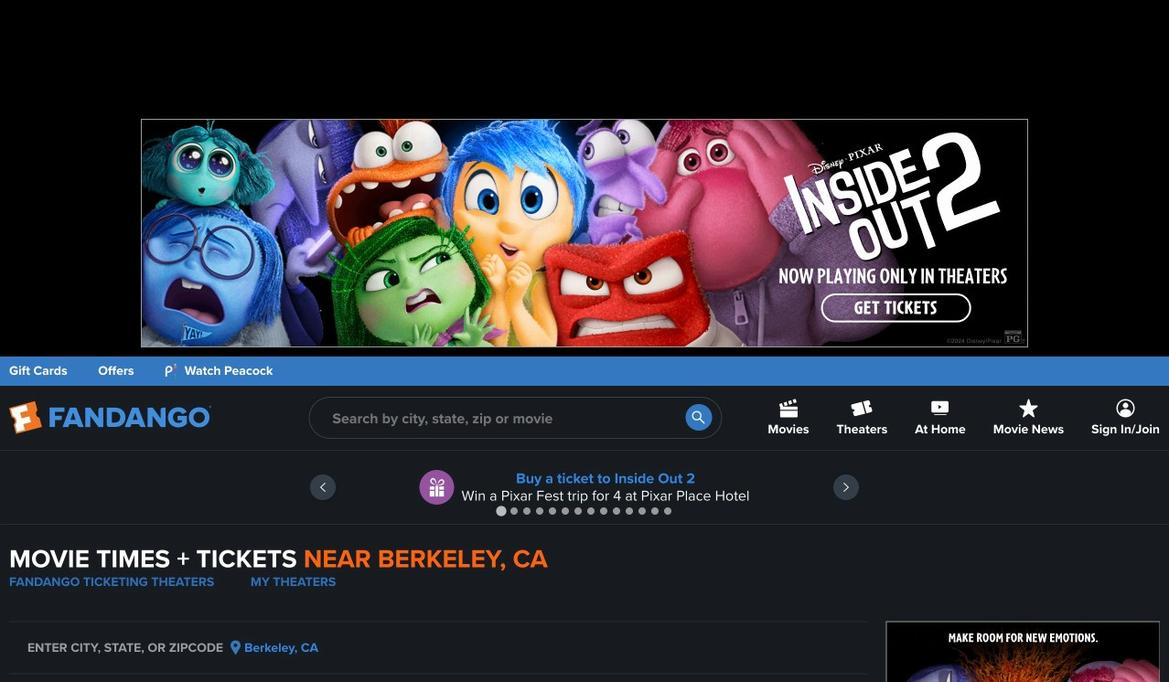 Task type: describe. For each thing, give the bounding box(es) containing it.
location light image
[[231, 641, 241, 656]]

select a slide to show tab list
[[0, 504, 1170, 518]]

0 vertical spatial advertisement element
[[141, 119, 1029, 348]]



Task type: locate. For each thing, give the bounding box(es) containing it.
None search field
[[309, 397, 723, 439]]

region
[[0, 451, 1170, 525]]

Search by city, state, zip or movie text field
[[309, 397, 723, 439]]

1 vertical spatial advertisement element
[[887, 622, 1161, 683]]

advertisement element
[[141, 119, 1029, 348], [887, 622, 1161, 683]]

offer icon image
[[420, 471, 454, 505]]



